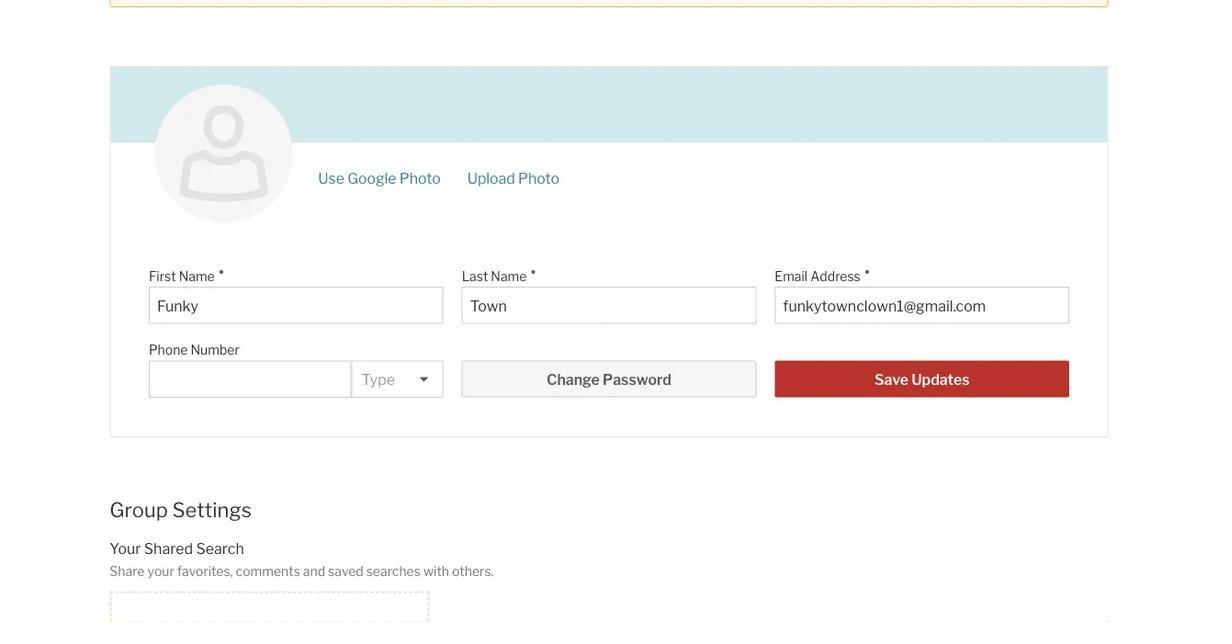 Task type: vqa. For each thing, say whether or not it's contained in the screenshot.
Email Address
yes



Task type: describe. For each thing, give the bounding box(es) containing it.
and
[[303, 564, 325, 579]]

your
[[110, 540, 141, 558]]

Email Address email field
[[783, 297, 1062, 315]]

search
[[196, 540, 244, 558]]

First Name text field
[[157, 297, 435, 315]]

first
[[149, 268, 176, 284]]

change password
[[547, 371, 672, 389]]

your shared search share your favorites, comments and saved searches with others.
[[110, 540, 494, 579]]

2 photo from the left
[[518, 169, 560, 187]]

first name
[[149, 268, 215, 284]]

phone
[[149, 342, 188, 358]]

Last Name text field
[[470, 297, 749, 315]]

google
[[348, 169, 397, 187]]

phone number element
[[149, 333, 343, 361]]

upload photo
[[468, 169, 560, 187]]

favorites,
[[177, 564, 233, 579]]

settings
[[172, 498, 252, 522]]

use
[[318, 169, 345, 187]]

with
[[424, 564, 450, 579]]

1 photo from the left
[[400, 169, 441, 187]]

change
[[547, 371, 600, 389]]

type
[[362, 371, 395, 389]]

phone number
[[149, 342, 240, 358]]

password
[[603, 371, 672, 389]]

comments
[[236, 564, 300, 579]]



Task type: locate. For each thing, give the bounding box(es) containing it.
name inside 'element'
[[491, 268, 527, 284]]

others.
[[452, 564, 494, 579]]

use google photo button
[[317, 169, 442, 187]]

number
[[191, 342, 240, 358]]

saved
[[328, 564, 364, 579]]

email address. required field. element
[[775, 259, 1061, 287]]

name for first name
[[179, 268, 215, 284]]

2 name from the left
[[491, 268, 527, 284]]

0 horizontal spatial photo
[[400, 169, 441, 187]]

searches
[[366, 564, 421, 579]]

1 name from the left
[[179, 268, 215, 284]]

name right last
[[491, 268, 527, 284]]

upload photo button
[[467, 169, 561, 187]]

use google photo
[[318, 169, 441, 187]]

shared
[[144, 540, 193, 558]]

1 horizontal spatial name
[[491, 268, 527, 284]]

photo right upload
[[518, 169, 560, 187]]

upload
[[468, 169, 515, 187]]

save updates button
[[775, 361, 1070, 397]]

last name. required field. element
[[462, 259, 748, 287]]

last
[[462, 268, 488, 284]]

1 horizontal spatial photo
[[518, 169, 560, 187]]

photo
[[400, 169, 441, 187], [518, 169, 560, 187]]

section
[[110, 0, 1109, 7]]

email address
[[775, 268, 861, 284]]

updates
[[912, 371, 970, 389]]

address
[[811, 268, 861, 284]]

group settings
[[110, 498, 252, 522]]

your
[[148, 564, 174, 579]]

save
[[875, 371, 909, 389]]

photo right the google
[[400, 169, 441, 187]]

save updates
[[875, 371, 970, 389]]

group
[[110, 498, 168, 522]]

name
[[179, 268, 215, 284], [491, 268, 527, 284]]

share
[[110, 564, 145, 579]]

name right "first"
[[179, 268, 215, 284]]

first name. required field. element
[[149, 259, 434, 287]]

change password button
[[462, 361, 757, 397]]

last name
[[462, 268, 527, 284]]

0 horizontal spatial name
[[179, 268, 215, 284]]

name for last name
[[491, 268, 527, 284]]

email
[[775, 268, 808, 284]]



